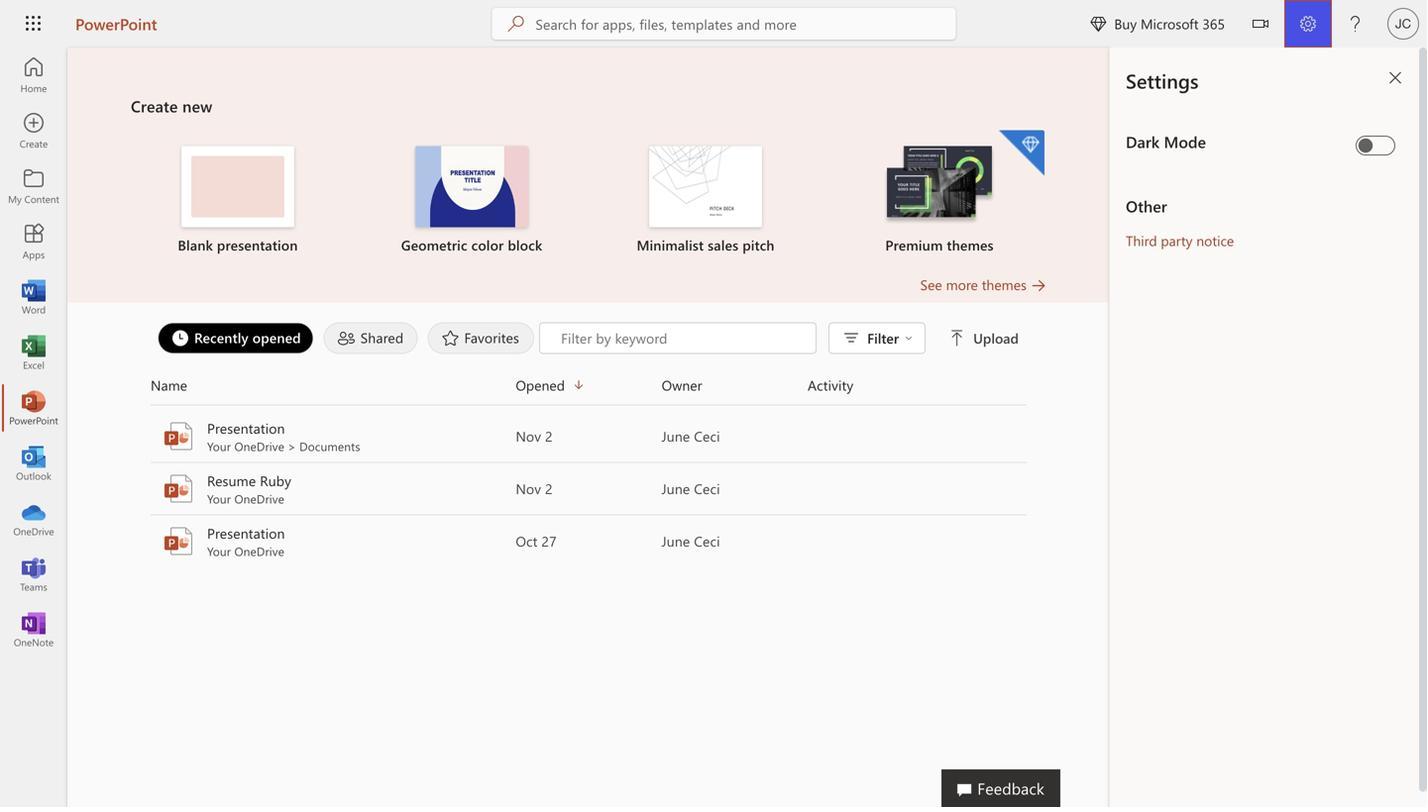 Task type: vqa. For each thing, say whether or not it's contained in the screenshot.
View More Apps image
no



Task type: locate. For each thing, give the bounding box(es) containing it.
create new
[[131, 95, 212, 116]]

onedrive down resume ruby your onedrive
[[234, 544, 284, 559]]

1 settings region from the left
[[1050, 48, 1427, 808]]

recently opened element
[[158, 323, 314, 354]]

row containing name
[[151, 374, 1027, 406]]

3 june from the top
[[662, 532, 690, 550]]

presentation up resume
[[207, 419, 285, 438]]

settings region
[[1050, 48, 1427, 808], [1110, 48, 1427, 808]]

1 vertical spatial nov 2
[[516, 480, 553, 498]]

name presentation cell down the "name" button
[[151, 419, 516, 454]]

onedrive
[[234, 439, 284, 454], [234, 491, 284, 507], [234, 544, 284, 559]]

presentation down resume ruby your onedrive
[[207, 524, 285, 543]]

opened
[[516, 376, 565, 394]]

nov 2
[[516, 427, 553, 445], [516, 480, 553, 498]]

1 your from the top
[[207, 439, 231, 454]]

365
[[1202, 14, 1225, 33]]

list containing blank presentation
[[131, 128, 1046, 275]]

themes
[[947, 236, 994, 254], [982, 275, 1027, 294]]

1 nov 2 from the top
[[516, 427, 553, 445]]

1 onedrive from the top
[[234, 439, 284, 454]]

powerpoint image left presentation your onedrive
[[163, 526, 194, 557]]

 button
[[1237, 0, 1284, 51]]

3 onedrive from the top
[[234, 544, 284, 559]]

1 vertical spatial themes
[[982, 275, 1027, 294]]

2
[[545, 427, 553, 445], [545, 480, 553, 498]]

0 vertical spatial june ceci
[[662, 427, 720, 445]]

nov 2 for resume ruby
[[516, 480, 553, 498]]

displaying 3 out of 6 files. status
[[539, 323, 1023, 354]]

0 vertical spatial onedrive
[[234, 439, 284, 454]]

create
[[131, 95, 178, 116]]

 buy microsoft 365
[[1090, 14, 1225, 33]]

geometric color block
[[401, 236, 542, 254]]

1 name presentation cell from the top
[[151, 419, 516, 454]]

powerpoint image inside name resume ruby cell
[[163, 473, 194, 505]]

your for nov 2
[[207, 439, 231, 454]]

name presentation cell down name resume ruby cell
[[151, 524, 516, 559]]

onedrive down ruby on the left
[[234, 491, 284, 507]]

powerpoint image down powerpoint icon
[[163, 473, 194, 505]]

mode
[[1164, 131, 1206, 152]]

2 nov 2 from the top
[[516, 480, 553, 498]]


[[1253, 16, 1268, 32]]

presentation
[[217, 236, 298, 254]]

1 vertical spatial presentation
[[207, 524, 285, 543]]

2 vertical spatial june ceci
[[662, 532, 720, 550]]

favorites element
[[428, 323, 534, 354]]

your inside resume ruby your onedrive
[[207, 491, 231, 507]]

tab list
[[153, 323, 539, 354]]

more
[[946, 275, 978, 294]]

june ceci for presentation your onedrive > documents
[[662, 427, 720, 445]]

settings
[[1126, 67, 1199, 94]]

geometric
[[401, 236, 467, 254]]

ceci for presentation your onedrive
[[694, 532, 720, 550]]

see
[[920, 275, 942, 294]]

1 vertical spatial june ceci
[[662, 480, 720, 498]]

jc
[[1395, 16, 1411, 31]]

2 june from the top
[[662, 480, 690, 498]]

nov up oct
[[516, 480, 541, 498]]

powerpoint image for resume
[[163, 473, 194, 505]]

oct
[[516, 532, 538, 550]]

0 vertical spatial nov
[[516, 427, 541, 445]]

0 vertical spatial name presentation cell
[[151, 419, 516, 454]]

notice
[[1196, 231, 1234, 250]]

themes up see more themes
[[947, 236, 994, 254]]

your inside presentation your onedrive
[[207, 544, 231, 559]]

presentation
[[207, 419, 285, 438], [207, 524, 285, 543]]

ruby
[[260, 472, 291, 490]]

0 vertical spatial 2
[[545, 427, 553, 445]]

buy
[[1114, 14, 1137, 33]]

your up resume
[[207, 439, 231, 454]]

june
[[662, 427, 690, 445], [662, 480, 690, 498], [662, 532, 690, 550]]

3 june ceci from the top
[[662, 532, 720, 550]]

 upload
[[949, 329, 1019, 347]]

1 presentation from the top
[[207, 419, 285, 438]]

3 ceci from the top
[[694, 532, 720, 550]]

onenote image
[[24, 620, 44, 640]]

nov 2 down opened
[[516, 427, 553, 445]]

2 down opened
[[545, 427, 553, 445]]

row
[[151, 374, 1027, 406]]

2 2 from the top
[[545, 480, 553, 498]]

2 vertical spatial june
[[662, 532, 690, 550]]

ceci
[[694, 427, 720, 445], [694, 480, 720, 498], [694, 532, 720, 550]]

onedrive for nov 2
[[234, 439, 284, 454]]

navigation
[[0, 48, 67, 658]]

themes inside button
[[982, 275, 1027, 294]]


[[1090, 16, 1106, 32]]

27
[[541, 532, 557, 550]]

2 vertical spatial ceci
[[694, 532, 720, 550]]

1 vertical spatial nov
[[516, 480, 541, 498]]

onedrive inside presentation your onedrive
[[234, 544, 284, 559]]

2 onedrive from the top
[[234, 491, 284, 507]]

name presentation cell for oct 27
[[151, 524, 516, 559]]

premium
[[885, 236, 943, 254]]

powerpoint image down the excel image
[[24, 398, 44, 418]]

presentation your onedrive > documents
[[207, 419, 360, 454]]

name presentation cell
[[151, 419, 516, 454], [151, 524, 516, 559]]

your down resume
[[207, 491, 231, 507]]

recently
[[194, 329, 249, 347]]

onedrive image
[[24, 509, 44, 529]]

create image
[[24, 121, 44, 141]]

1 vertical spatial onedrive
[[234, 491, 284, 507]]

nov down opened
[[516, 427, 541, 445]]

2 june ceci from the top
[[662, 480, 720, 498]]

onedrive inside the presentation your onedrive > documents
[[234, 439, 284, 454]]

feedback button
[[942, 770, 1060, 808]]

june ceci
[[662, 427, 720, 445], [662, 480, 720, 498], [662, 532, 720, 550]]

blank
[[178, 236, 213, 254]]

0 vertical spatial presentation
[[207, 419, 285, 438]]

1 june from the top
[[662, 427, 690, 445]]

nov
[[516, 427, 541, 445], [516, 480, 541, 498]]

0 vertical spatial june
[[662, 427, 690, 445]]

june for resume ruby your onedrive
[[662, 480, 690, 498]]

powerpoint image
[[163, 421, 194, 452]]

1 nov from the top
[[516, 427, 541, 445]]

other element
[[1126, 195, 1403, 217]]

nov 2 up oct 27
[[516, 480, 553, 498]]

3 your from the top
[[207, 544, 231, 559]]

1 vertical spatial 2
[[545, 480, 553, 498]]

resume ruby your onedrive
[[207, 472, 291, 507]]

0 vertical spatial nov 2
[[516, 427, 553, 445]]

opened button
[[516, 374, 662, 397]]

None search field
[[492, 8, 956, 40]]

onedrive left >
[[234, 439, 284, 454]]

1 vertical spatial powerpoint image
[[163, 473, 194, 505]]

2 your from the top
[[207, 491, 231, 507]]

1 ceci from the top
[[694, 427, 720, 445]]

2 vertical spatial your
[[207, 544, 231, 559]]

your
[[207, 439, 231, 454], [207, 491, 231, 507], [207, 544, 231, 559]]

0 vertical spatial themes
[[947, 236, 994, 254]]

outlook image
[[24, 454, 44, 474]]

2 nov from the top
[[516, 480, 541, 498]]

1 2 from the top
[[545, 427, 553, 445]]

2 ceci from the top
[[694, 480, 720, 498]]

1 vertical spatial your
[[207, 491, 231, 507]]


[[905, 334, 913, 342]]

your down resume ruby your onedrive
[[207, 544, 231, 559]]

1 june ceci from the top
[[662, 427, 720, 445]]

Search box. Suggestions appear as you type. search field
[[536, 8, 956, 40]]

row inside create new main content
[[151, 374, 1027, 406]]

presentation inside the presentation your onedrive > documents
[[207, 419, 285, 438]]

favorites tab
[[423, 323, 539, 354]]

2 vertical spatial powerpoint image
[[163, 526, 194, 557]]

powerpoint image
[[24, 398, 44, 418], [163, 473, 194, 505], [163, 526, 194, 557]]

powerpoint image inside name presentation cell
[[163, 526, 194, 557]]

1 vertical spatial ceci
[[694, 480, 720, 498]]

2 vertical spatial onedrive
[[234, 544, 284, 559]]

0 vertical spatial your
[[207, 439, 231, 454]]

0 vertical spatial ceci
[[694, 427, 720, 445]]

Filter by keyword text field
[[559, 329, 806, 348]]

party
[[1161, 231, 1193, 250]]

feedback
[[977, 778, 1044, 799]]

list
[[131, 128, 1046, 275]]

premium templates diamond image
[[999, 130, 1044, 176]]

owner
[[662, 376, 702, 394]]

microsoft
[[1141, 14, 1199, 33]]

activity, column 4 of 4 column header
[[808, 374, 1027, 397]]

themes right more
[[982, 275, 1027, 294]]

2 presentation from the top
[[207, 524, 285, 543]]

name
[[151, 376, 187, 394]]

upload
[[973, 329, 1019, 347]]

your for oct 27
[[207, 544, 231, 559]]

1 vertical spatial name presentation cell
[[151, 524, 516, 559]]

your inside the presentation your onedrive > documents
[[207, 439, 231, 454]]

1 vertical spatial june
[[662, 480, 690, 498]]

tab list containing recently opened
[[153, 323, 539, 354]]

blank presentation element
[[133, 146, 343, 255]]

see more themes
[[920, 275, 1027, 294]]

2 name presentation cell from the top
[[151, 524, 516, 559]]

premium themes element
[[834, 130, 1044, 255]]

new
[[182, 95, 212, 116]]

third
[[1126, 231, 1157, 250]]

2 up 27
[[545, 480, 553, 498]]



Task type: describe. For each thing, give the bounding box(es) containing it.
dark mode element
[[1126, 131, 1348, 153]]

powerpoint
[[75, 13, 157, 34]]

june for presentation your onedrive
[[662, 532, 690, 550]]

tab list inside create new main content
[[153, 323, 539, 354]]

name presentation cell for nov 2
[[151, 419, 516, 454]]

june ceci for resume ruby your onedrive
[[662, 480, 720, 498]]

opened
[[252, 329, 301, 347]]

presentation your onedrive
[[207, 524, 285, 559]]

ceci for resume ruby your onedrive
[[694, 480, 720, 498]]

presentation for oct 27
[[207, 524, 285, 543]]

2 settings region from the left
[[1110, 48, 1427, 808]]

other
[[1126, 195, 1167, 217]]

nov for presentation
[[516, 427, 541, 445]]

ceci for presentation your onedrive > documents
[[694, 427, 720, 445]]

geometric color block image
[[415, 146, 528, 227]]

block
[[508, 236, 542, 254]]

geometric color block element
[[367, 146, 577, 255]]

none search field inside the powerpoint 'banner'
[[492, 8, 956, 40]]

excel image
[[24, 343, 44, 363]]

shared
[[360, 329, 404, 347]]

home image
[[24, 65, 44, 85]]


[[949, 330, 965, 346]]

themes inside 'list'
[[947, 236, 994, 254]]

name resume ruby cell
[[151, 471, 516, 507]]

recently opened
[[194, 329, 301, 347]]

owner button
[[662, 374, 808, 397]]

filter
[[867, 329, 899, 347]]

filter 
[[867, 329, 913, 347]]

minimalist
[[637, 236, 704, 254]]

resume
[[207, 472, 256, 490]]

color
[[471, 236, 504, 254]]

dark
[[1126, 131, 1160, 152]]

premium themes
[[885, 236, 994, 254]]

nov 2 for presentation
[[516, 427, 553, 445]]

powerpoint image for presentation
[[163, 526, 194, 557]]

my content image
[[24, 176, 44, 196]]

see more themes button
[[920, 275, 1046, 295]]

dark mode
[[1126, 131, 1206, 152]]

apps image
[[24, 232, 44, 252]]

minimalist sales pitch
[[637, 236, 775, 254]]

shared element
[[324, 323, 418, 354]]

pitch
[[742, 236, 775, 254]]

2 for presentation
[[545, 427, 553, 445]]

june for presentation your onedrive > documents
[[662, 427, 690, 445]]

june ceci for presentation your onedrive
[[662, 532, 720, 550]]

shared tab
[[319, 323, 423, 354]]

presentation for nov 2
[[207, 419, 285, 438]]

blank presentation
[[178, 236, 298, 254]]

powerpoint banner
[[0, 0, 1427, 51]]

onedrive inside resume ruby your onedrive
[[234, 491, 284, 507]]

jc button
[[1379, 0, 1427, 48]]

favorites
[[464, 329, 519, 347]]

recently opened tab
[[153, 323, 319, 354]]

documents
[[299, 439, 360, 454]]

minimalist sales pitch image
[[649, 146, 762, 227]]

word image
[[24, 287, 44, 307]]

third party notice
[[1126, 231, 1234, 250]]

oct 27
[[516, 532, 557, 550]]

teams image
[[24, 565, 44, 585]]

activity
[[808, 376, 853, 394]]

onedrive for oct 27
[[234, 544, 284, 559]]

create new main content
[[67, 48, 1110, 568]]

nov for resume ruby
[[516, 480, 541, 498]]

0 vertical spatial powerpoint image
[[24, 398, 44, 418]]

minimalist sales pitch element
[[601, 146, 811, 255]]

name button
[[151, 374, 516, 397]]

premium themes image
[[883, 146, 996, 226]]

sales
[[708, 236, 739, 254]]

2 for resume ruby
[[545, 480, 553, 498]]

list inside create new main content
[[131, 128, 1046, 275]]

third party notice link
[[1126, 231, 1234, 250]]

>
[[288, 439, 296, 454]]



